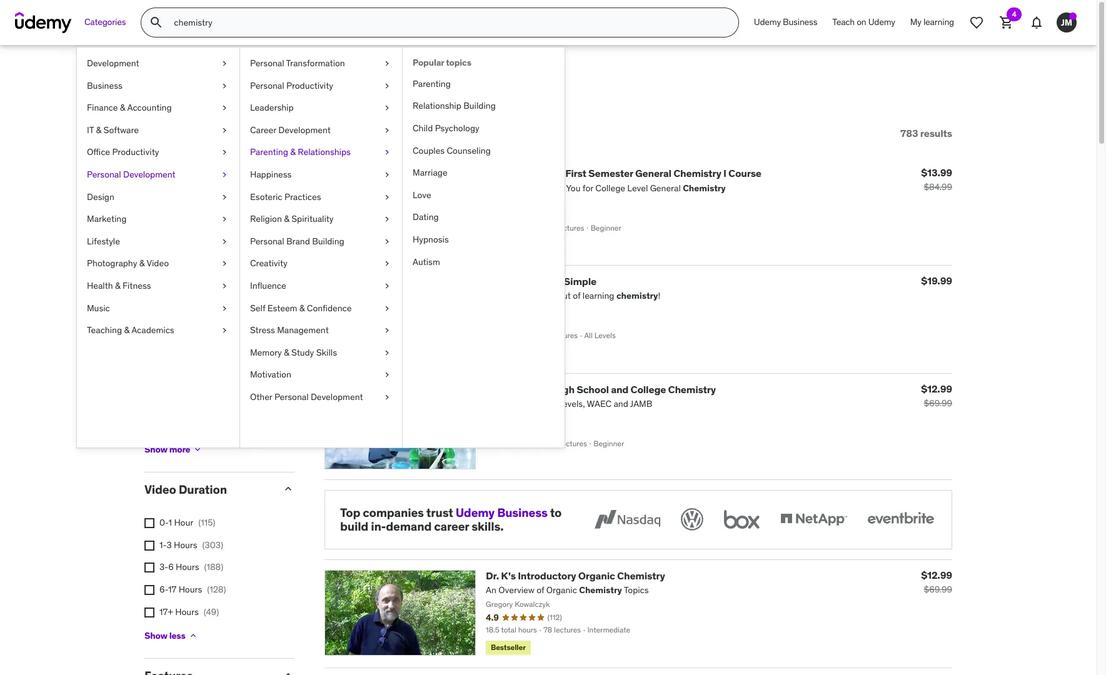 Task type: describe. For each thing, give the bounding box(es) containing it.
xsmall image for happiness
[[382, 169, 392, 181]]

results for 783 results
[[920, 127, 952, 139]]

transformation
[[286, 58, 345, 69]]

up for 3.0 & up
[[228, 280, 238, 291]]

design
[[87, 191, 114, 202]]

& for religion & spirituality
[[284, 213, 289, 225]]

ratings button
[[144, 178, 272, 193]]

photography & video
[[87, 258, 169, 269]]

personal productivity
[[250, 80, 333, 91]]

$69.99 for the complete high school and college chemistry
[[924, 397, 952, 409]]

chemistry made simple link
[[486, 275, 597, 288]]

783 results for "chemistry"
[[144, 74, 398, 99]]

software
[[104, 124, 139, 136]]

(464)
[[243, 235, 263, 246]]

$12.99 $69.99 for the complete high school and college chemistry
[[921, 382, 952, 409]]

dr. k's complete first semester general chemistry i course
[[486, 167, 762, 180]]

hypnosis
[[413, 234, 449, 245]]

language button
[[144, 317, 272, 332]]

xsmall image inside personal development link
[[219, 169, 230, 181]]

xsmall image for esoteric practices
[[382, 191, 392, 203]]

1
[[169, 517, 172, 529]]

783 for 783 results for "chemistry"
[[144, 74, 180, 99]]

language
[[144, 317, 199, 332]]

stress management
[[250, 325, 329, 336]]

practices
[[284, 191, 321, 202]]

dating link
[[403, 207, 565, 229]]

hypnosis link
[[403, 229, 565, 251]]

shopping cart with 4 items image
[[999, 15, 1014, 30]]

teach on udemy
[[833, 16, 895, 28]]

& for parenting & relationships
[[290, 147, 296, 158]]

top
[[340, 505, 360, 520]]

k's for complete
[[501, 167, 516, 180]]

business inside udemy business link
[[783, 16, 818, 28]]

& for teaching & academics
[[124, 325, 130, 336]]

xsmall image for marketing
[[219, 213, 230, 226]]

you have alerts image
[[1069, 13, 1077, 20]]

volkswagen image
[[678, 506, 706, 533]]

$12.99 for dr. k's introductory organic chemistry
[[921, 569, 952, 582]]

to
[[550, 505, 562, 520]]

6-17 hours (128)
[[159, 584, 226, 595]]

happiness link
[[240, 164, 402, 186]]

up for 4.0 & up
[[228, 235, 238, 246]]

organic
[[578, 570, 615, 582]]

hour
[[174, 517, 193, 529]]

xsmall image for personal productivity
[[382, 80, 392, 92]]

xsmall image for development
[[219, 58, 230, 70]]

motivation
[[250, 369, 291, 380]]

skills.
[[472, 519, 504, 534]]

couples counseling
[[413, 145, 491, 156]]

xsmall image for lifestyle
[[219, 236, 230, 248]]

lifestyle
[[87, 236, 120, 247]]

4 link
[[992, 8, 1022, 38]]

music link
[[77, 297, 240, 320]]

building inside "link"
[[464, 100, 496, 112]]

0 horizontal spatial udemy
[[456, 505, 495, 520]]

parenting & relationships element
[[402, 48, 565, 448]]

couples
[[413, 145, 445, 156]]

(272)
[[243, 213, 263, 224]]

teach on udemy link
[[825, 8, 903, 38]]

categories
[[84, 16, 126, 28]]

show less
[[144, 630, 185, 641]]

health & fitness
[[87, 280, 151, 291]]

jm
[[1061, 17, 1072, 28]]

other personal development
[[250, 391, 363, 403]]

& for finance & accounting
[[120, 102, 125, 113]]

0 vertical spatial video
[[147, 258, 169, 269]]

development up parenting & relationships on the left of the page
[[278, 124, 331, 136]]

skills
[[316, 347, 337, 358]]

esteem
[[267, 302, 297, 314]]

relationship
[[413, 100, 461, 112]]

show less button
[[144, 624, 198, 649]]

marketing link
[[77, 208, 240, 231]]

jm link
[[1052, 8, 1082, 38]]

$12.99 $69.99 for dr. k's introductory organic chemistry
[[921, 569, 952, 595]]

chemistry down autism link
[[486, 275, 534, 288]]

my learning link
[[903, 8, 962, 38]]

dr. for dr. k's introductory organic chemistry
[[486, 570, 499, 582]]

& for it & software
[[96, 124, 101, 136]]

6-
[[159, 584, 168, 595]]

1-3 hours (303)
[[159, 540, 223, 551]]

3-
[[159, 562, 168, 573]]

fitness
[[123, 280, 151, 291]]

xsmall image for photography & video
[[219, 258, 230, 270]]

it & software
[[87, 124, 139, 136]]

general
[[635, 167, 671, 180]]

office
[[87, 147, 110, 158]]

small image
[[282, 483, 295, 495]]

personal transformation
[[250, 58, 345, 69]]

dr. k's introductory organic chemistry link
[[486, 570, 665, 582]]

& for 3.0 & up (571)
[[220, 280, 226, 291]]

xsmall image inside 'leadership' link
[[382, 102, 392, 114]]

1-
[[159, 540, 167, 551]]

personal for personal productivity
[[250, 80, 284, 91]]

netapp image
[[778, 506, 850, 533]]

xsmall image inside religion & spirituality 'link'
[[382, 213, 392, 226]]

career
[[250, 124, 276, 136]]

0-
[[159, 517, 169, 529]]

$13.99
[[921, 167, 952, 179]]

xsmall image for motivation
[[382, 369, 392, 381]]

1 horizontal spatial udemy
[[754, 16, 781, 28]]

& right esteem
[[299, 302, 305, 314]]

xsmall image for it & software
[[219, 124, 230, 137]]

chemistry right organic
[[617, 570, 665, 582]]

3 up from the top
[[228, 257, 238, 269]]

xsmall image for health & fitness
[[219, 280, 230, 292]]

college
[[631, 383, 666, 396]]

xsmall image inside the show less 'button'
[[188, 631, 198, 641]]

small image for ratings
[[282, 178, 295, 191]]

career
[[434, 519, 469, 534]]

autism link
[[403, 251, 565, 273]]

show more
[[144, 444, 190, 455]]

1 vertical spatial complete
[[505, 383, 551, 396]]

show for language
[[144, 444, 167, 455]]

4.5
[[206, 213, 218, 224]]

personal transformation link
[[240, 53, 402, 75]]

$69.99 for dr. k's introductory organic chemistry
[[924, 584, 952, 595]]

box image
[[721, 506, 763, 533]]

academics
[[131, 325, 174, 336]]

& for health & fitness
[[115, 280, 120, 291]]

other personal development link
[[240, 386, 402, 409]]

2 vertical spatial business
[[497, 505, 548, 520]]

self
[[250, 302, 265, 314]]

the complete high school and college chemistry link
[[486, 383, 716, 396]]

xsmall image inside career development link
[[382, 124, 392, 137]]

brand
[[286, 236, 310, 247]]

topics
[[446, 57, 471, 68]]

xsmall image for music
[[219, 302, 230, 315]]

hours right 17+
[[175, 606, 199, 618]]

counseling
[[447, 145, 491, 156]]



Task type: locate. For each thing, give the bounding box(es) containing it.
0 vertical spatial $12.99
[[921, 382, 952, 395]]

psychology
[[435, 123, 479, 134]]

teaching & academics link
[[77, 320, 240, 342]]

udemy business
[[754, 16, 818, 28]]

productivity for office productivity
[[112, 147, 159, 158]]

health & fitness link
[[77, 275, 240, 297]]

0 vertical spatial udemy business link
[[747, 8, 825, 38]]

& inside 'link'
[[284, 213, 289, 225]]

1 horizontal spatial business
[[497, 505, 548, 520]]

xsmall image
[[382, 102, 392, 114], [382, 124, 392, 137], [382, 147, 392, 159], [219, 169, 230, 181], [382, 213, 392, 226], [382, 258, 392, 270], [219, 325, 230, 337], [382, 325, 392, 337], [382, 347, 392, 359], [144, 353, 154, 363], [144, 397, 154, 407], [144, 420, 154, 430], [193, 445, 203, 455], [144, 541, 154, 551], [144, 563, 154, 573], [144, 585, 154, 595], [144, 608, 154, 618], [188, 631, 198, 641]]

first
[[565, 167, 586, 180]]

less
[[169, 630, 185, 641]]

783 inside status
[[901, 127, 918, 139]]

show inside button
[[144, 444, 167, 455]]

2 $12.99 $69.99 from the top
[[921, 569, 952, 595]]

xsmall image inside development link
[[219, 58, 230, 70]]

the
[[486, 383, 503, 396]]

dr. down skills.
[[486, 570, 499, 582]]

0 vertical spatial parenting
[[413, 78, 451, 89]]

xsmall image for personal brand building
[[382, 236, 392, 248]]

complete left first
[[518, 167, 563, 180]]

1 up from the top
[[228, 213, 238, 224]]

1 vertical spatial video
[[144, 482, 176, 497]]

& right it
[[96, 124, 101, 136]]

notifications image
[[1029, 15, 1044, 30]]

building down parenting link
[[464, 100, 496, 112]]

3
[[167, 540, 172, 551]]

2 up from the top
[[228, 235, 238, 246]]

complete right the
[[505, 383, 551, 396]]

xsmall image inside design link
[[219, 191, 230, 203]]

business up finance
[[87, 80, 122, 91]]

chemistry left "i"
[[674, 167, 721, 180]]

1 show from the top
[[144, 444, 167, 455]]

1 horizontal spatial productivity
[[286, 80, 333, 91]]

hours right 3
[[174, 540, 197, 551]]

xsmall image inside personal brand building link
[[382, 236, 392, 248]]

xsmall image for influence
[[382, 280, 392, 292]]

1 vertical spatial small image
[[282, 317, 295, 330]]

development down "categories" dropdown button
[[87, 58, 139, 69]]

ratings
[[144, 178, 187, 193]]

influence
[[250, 280, 286, 291]]

productivity up personal development
[[112, 147, 159, 158]]

xsmall image for self esteem & confidence
[[382, 302, 392, 315]]

1 $12.99 from the top
[[921, 382, 952, 395]]

career development link
[[240, 119, 402, 142]]

(115)
[[198, 517, 215, 529]]

up
[[228, 213, 238, 224], [228, 235, 238, 246], [228, 257, 238, 269], [228, 280, 238, 291]]

1 vertical spatial $12.99 $69.99
[[921, 569, 952, 595]]

hours for 3-6 hours
[[176, 562, 199, 573]]

1 k's from the top
[[501, 167, 516, 180]]

show for video duration
[[144, 630, 167, 641]]

1 horizontal spatial udemy business link
[[747, 8, 825, 38]]

1 horizontal spatial results
[[920, 127, 952, 139]]

k's up 'love' link
[[501, 167, 516, 180]]

introductory
[[518, 570, 576, 582]]

demand
[[386, 519, 432, 534]]

personal for personal development
[[87, 169, 121, 180]]

companies
[[363, 505, 424, 520]]

chemistry
[[674, 167, 721, 180], [486, 275, 534, 288], [668, 383, 716, 396], [617, 570, 665, 582]]

& right religion
[[284, 213, 289, 225]]

health
[[87, 280, 113, 291]]

semester
[[589, 167, 633, 180]]

leadership link
[[240, 97, 402, 119]]

child
[[413, 123, 433, 134]]

Search for anything text field
[[172, 12, 723, 33]]

0 vertical spatial 783
[[144, 74, 180, 99]]

xsmall image inside stress management link
[[382, 325, 392, 337]]

photography & video link
[[77, 253, 240, 275]]

the complete high school and college chemistry
[[486, 383, 716, 396]]

0 vertical spatial show
[[144, 444, 167, 455]]

1 horizontal spatial building
[[464, 100, 496, 112]]

xsmall image inside the it & software link
[[219, 124, 230, 137]]

xsmall image inside business link
[[219, 80, 230, 92]]

k's for introductory
[[501, 570, 516, 582]]

small image
[[282, 178, 295, 191], [282, 317, 295, 330], [282, 669, 295, 675]]

dr. up 'love' link
[[486, 167, 499, 180]]

1 vertical spatial results
[[920, 127, 952, 139]]

& left study
[[284, 347, 289, 358]]

small image for language
[[282, 317, 295, 330]]

popular topics
[[413, 57, 471, 68]]

783 results
[[901, 127, 952, 139]]

parenting for parenting & relationships
[[250, 147, 288, 158]]

(541)
[[243, 257, 261, 269]]

personal for personal brand building
[[250, 236, 284, 247]]

& for 4.0 & up (464)
[[220, 235, 226, 246]]

0 vertical spatial building
[[464, 100, 496, 112]]

& right teaching
[[124, 325, 130, 336]]

simple
[[564, 275, 597, 288]]

show more button
[[144, 437, 203, 462]]

xsmall image inside marketing link
[[219, 213, 230, 226]]

up left (464)
[[228, 235, 238, 246]]

xsmall image inside happiness link
[[382, 169, 392, 181]]

parenting down popular
[[413, 78, 451, 89]]

2 vertical spatial small image
[[282, 669, 295, 675]]

&
[[120, 102, 125, 113], [96, 124, 101, 136], [290, 147, 296, 158], [220, 213, 226, 224], [284, 213, 289, 225], [220, 235, 226, 246], [220, 257, 226, 269], [139, 258, 145, 269], [220, 280, 226, 291], [115, 280, 120, 291], [299, 302, 305, 314], [124, 325, 130, 336], [284, 347, 289, 358]]

0 vertical spatial productivity
[[286, 80, 333, 91]]

$12.99 $69.99
[[921, 382, 952, 409], [921, 569, 952, 595]]

$19.99
[[921, 274, 952, 287]]

business
[[783, 16, 818, 28], [87, 80, 122, 91], [497, 505, 548, 520]]

"chemistry"
[[285, 74, 398, 99]]

xsmall image inside other personal development link
[[382, 391, 392, 404]]

xsmall image inside personal productivity link
[[382, 80, 392, 92]]

0 vertical spatial small image
[[282, 178, 295, 191]]

xsmall image inside the music link
[[219, 302, 230, 315]]

(571)
[[243, 280, 261, 291]]

$13.99 $84.99
[[921, 167, 952, 193]]

show left more at the left of page
[[144, 444, 167, 455]]

1 vertical spatial k's
[[501, 570, 516, 582]]

parenting & relationships
[[250, 147, 351, 158]]

child psychology link
[[403, 118, 565, 140]]

(128)
[[207, 584, 226, 595]]

k's left introductory
[[501, 570, 516, 582]]

confidence
[[307, 302, 352, 314]]

& right health
[[115, 280, 120, 291]]

xsmall image inside self esteem & confidence link
[[382, 302, 392, 315]]

& down career development
[[290, 147, 296, 158]]

4.0 & up (464)
[[206, 235, 263, 246]]

udemy business link left to
[[456, 505, 548, 520]]

popular
[[413, 57, 444, 68]]

udemy inside "teach on udemy" link
[[868, 16, 895, 28]]

chemistry made simple
[[486, 275, 597, 288]]

xsmall image inside influence link
[[382, 280, 392, 292]]

video duration
[[144, 482, 227, 497]]

business left to
[[497, 505, 548, 520]]

0 vertical spatial $69.99
[[924, 397, 952, 409]]

personal up design
[[87, 169, 121, 180]]

personal
[[250, 58, 284, 69], [250, 80, 284, 91], [87, 169, 121, 180], [250, 236, 284, 247], [274, 391, 309, 403]]

xsmall image for finance & accounting
[[219, 102, 230, 114]]

i
[[724, 167, 727, 180]]

2 horizontal spatial udemy
[[868, 16, 895, 28]]

personal brand building link
[[240, 231, 402, 253]]

up left the (541)
[[228, 257, 238, 269]]

0 vertical spatial dr.
[[486, 167, 499, 180]]

dr. k's introductory organic chemistry
[[486, 570, 665, 582]]

complete
[[518, 167, 563, 180], [505, 383, 551, 396]]

xsmall image for office productivity
[[219, 147, 230, 159]]

783 for 783 results
[[901, 127, 918, 139]]

2 $12.99 from the top
[[921, 569, 952, 582]]

xsmall image inside the health & fitness link
[[219, 280, 230, 292]]

personal up leadership
[[250, 80, 284, 91]]

up left "(571)"
[[228, 280, 238, 291]]

0 horizontal spatial results
[[185, 74, 249, 99]]

& for 3.5 & up (541)
[[220, 257, 226, 269]]

& right 3.0
[[220, 280, 226, 291]]

& for memory & study skills
[[284, 347, 289, 358]]

xsmall image inside personal transformation link
[[382, 58, 392, 70]]

1 vertical spatial udemy business link
[[456, 505, 548, 520]]

xsmall image inside finance & accounting link
[[219, 102, 230, 114]]

xsmall image inside show more button
[[193, 445, 203, 455]]

xsmall image for business
[[219, 80, 230, 92]]

1 small image from the top
[[282, 178, 295, 191]]

results inside the 783 results status
[[920, 127, 952, 139]]

submit search image
[[149, 15, 164, 30]]

high
[[553, 383, 575, 396]]

udemy business link left teach
[[747, 8, 825, 38]]

1 horizontal spatial 783
[[901, 127, 918, 139]]

xsmall image inside teaching & academics link
[[219, 325, 230, 337]]

& up fitness
[[139, 258, 145, 269]]

office productivity link
[[77, 142, 240, 164]]

4.0
[[206, 235, 218, 246]]

dr. for dr. k's complete first semester general chemistry i course
[[486, 167, 499, 180]]

wishlist image
[[969, 15, 984, 30]]

$12.99
[[921, 382, 952, 395], [921, 569, 952, 582]]

& right "3.5"
[[220, 257, 226, 269]]

my
[[910, 16, 922, 28]]

parenting link
[[403, 73, 565, 95]]

development down motivation link
[[311, 391, 363, 403]]

religion
[[250, 213, 282, 225]]

1 vertical spatial show
[[144, 630, 167, 641]]

marriage link
[[403, 162, 565, 184]]

udemy image
[[15, 12, 72, 33]]

marriage
[[413, 167, 448, 178]]

show left less
[[144, 630, 167, 641]]

personal right other on the left of page
[[274, 391, 309, 403]]

0 vertical spatial business
[[783, 16, 818, 28]]

0 vertical spatial k's
[[501, 167, 516, 180]]

783 results status
[[901, 127, 952, 139]]

xsmall image inside office productivity link
[[219, 147, 230, 159]]

productivity down transformation
[[286, 80, 333, 91]]

business left teach
[[783, 16, 818, 28]]

personal up for
[[250, 58, 284, 69]]

religion & spirituality
[[250, 213, 334, 225]]

video up 0-
[[144, 482, 176, 497]]

nasdaq image
[[592, 506, 663, 533]]

xsmall image for design
[[219, 191, 230, 203]]

hours
[[174, 540, 197, 551], [176, 562, 199, 573], [179, 584, 202, 595], [175, 606, 199, 618]]

& for 4.5 & up (272)
[[220, 213, 226, 224]]

$84.99
[[924, 182, 952, 193]]

for
[[254, 74, 280, 99]]

1 vertical spatial parenting
[[250, 147, 288, 158]]

& right 4.5 at the top left of page
[[220, 213, 226, 224]]

1 dr. from the top
[[486, 167, 499, 180]]

0 vertical spatial complete
[[518, 167, 563, 180]]

learning
[[924, 16, 954, 28]]

development link
[[77, 53, 240, 75]]

accounting
[[127, 102, 172, 113]]

3 small image from the top
[[282, 669, 295, 675]]

$12.99 for the complete high school and college chemistry
[[921, 382, 952, 395]]

1 vertical spatial $69.99
[[924, 584, 952, 595]]

1 vertical spatial $12.99
[[921, 569, 952, 582]]

results up $13.99
[[920, 127, 952, 139]]

up left (272)
[[228, 213, 238, 224]]

business inside business link
[[87, 80, 122, 91]]

show
[[144, 444, 167, 455], [144, 630, 167, 641]]

2 dr. from the top
[[486, 570, 499, 582]]

parenting for parenting
[[413, 78, 451, 89]]

motivation link
[[240, 364, 402, 386]]

4 up from the top
[[228, 280, 238, 291]]

top companies trust udemy business
[[340, 505, 548, 520]]

and
[[611, 383, 629, 396]]

2 horizontal spatial business
[[783, 16, 818, 28]]

building down religion & spirituality 'link' on the left top of page
[[312, 236, 344, 247]]

0 vertical spatial results
[[185, 74, 249, 99]]

results for 783 results for "chemistry"
[[185, 74, 249, 99]]

1 vertical spatial building
[[312, 236, 344, 247]]

hours for 6-17 hours
[[179, 584, 202, 595]]

personal for personal transformation
[[250, 58, 284, 69]]

personal down religion
[[250, 236, 284, 247]]

hours for 1-3 hours
[[174, 540, 197, 551]]

0 horizontal spatial 783
[[144, 74, 180, 99]]

course
[[729, 167, 762, 180]]

1 $12.99 $69.99 from the top
[[921, 382, 952, 409]]

xsmall image inside parenting & relationships link
[[382, 147, 392, 159]]

xsmall image
[[219, 58, 230, 70], [382, 58, 392, 70], [219, 80, 230, 92], [382, 80, 392, 92], [219, 102, 230, 114], [219, 124, 230, 137], [219, 147, 230, 159], [382, 169, 392, 181], [219, 191, 230, 203], [382, 191, 392, 203], [219, 213, 230, 226], [219, 236, 230, 248], [382, 236, 392, 248], [219, 258, 230, 270], [219, 280, 230, 292], [382, 280, 392, 292], [219, 302, 230, 315], [382, 302, 392, 315], [382, 369, 392, 381], [144, 375, 154, 385], [382, 391, 392, 404], [144, 519, 154, 529]]

1 vertical spatial business
[[87, 80, 122, 91]]

2 k's from the top
[[501, 570, 516, 582]]

0 horizontal spatial udemy business link
[[456, 505, 548, 520]]

show inside 'button'
[[144, 630, 167, 641]]

video duration button
[[144, 482, 272, 497]]

personal development link
[[77, 164, 240, 186]]

1 vertical spatial dr.
[[486, 570, 499, 582]]

esoteric practices link
[[240, 186, 402, 208]]

1 $69.99 from the top
[[924, 397, 952, 409]]

eventbrite image
[[865, 506, 937, 533]]

1 vertical spatial productivity
[[112, 147, 159, 158]]

spirituality
[[292, 213, 334, 225]]

0 horizontal spatial parenting
[[250, 147, 288, 158]]

hours right 17 at the left bottom
[[179, 584, 202, 595]]

3.0 & up (571)
[[206, 280, 261, 291]]

child psychology
[[413, 123, 479, 134]]

2 $69.99 from the top
[[924, 584, 952, 595]]

0 horizontal spatial business
[[87, 80, 122, 91]]

autism
[[413, 256, 440, 267]]

& right finance
[[120, 102, 125, 113]]

xsmall image for other personal development
[[382, 391, 392, 404]]

1 horizontal spatial parenting
[[413, 78, 451, 89]]

1 vertical spatial 783
[[901, 127, 918, 139]]

xsmall image inside photography & video link
[[219, 258, 230, 270]]

0 horizontal spatial building
[[312, 236, 344, 247]]

building
[[464, 100, 496, 112], [312, 236, 344, 247]]

development down office productivity link
[[123, 169, 175, 180]]

up for 4.5 & up
[[228, 213, 238, 224]]

productivity for personal productivity
[[286, 80, 333, 91]]

xsmall image inside lifestyle link
[[219, 236, 230, 248]]

hours right 6
[[176, 562, 199, 573]]

xsmall image for personal transformation
[[382, 58, 392, 70]]

& right 4.0
[[220, 235, 226, 246]]

& for photography & video
[[139, 258, 145, 269]]

chemistry right college
[[668, 383, 716, 396]]

3.0
[[206, 280, 218, 291]]

office productivity
[[87, 147, 159, 158]]

stress management link
[[240, 320, 402, 342]]

17+ hours (49)
[[159, 606, 219, 618]]

português
[[159, 441, 200, 452]]

xsmall image inside esoteric practices link
[[382, 191, 392, 203]]

results left for
[[185, 74, 249, 99]]

2 small image from the top
[[282, 317, 295, 330]]

xsmall image inside memory & study skills link
[[382, 347, 392, 359]]

2 show from the top
[[144, 630, 167, 641]]

parenting up happiness
[[250, 147, 288, 158]]

video down lifestyle link
[[147, 258, 169, 269]]

xsmall image inside creativity 'link'
[[382, 258, 392, 270]]

0 horizontal spatial productivity
[[112, 147, 159, 158]]

duration
[[179, 482, 227, 497]]

0 vertical spatial $12.99 $69.99
[[921, 382, 952, 409]]

xsmall image inside motivation link
[[382, 369, 392, 381]]



Task type: vqa. For each thing, say whether or not it's contained in the screenshot.


